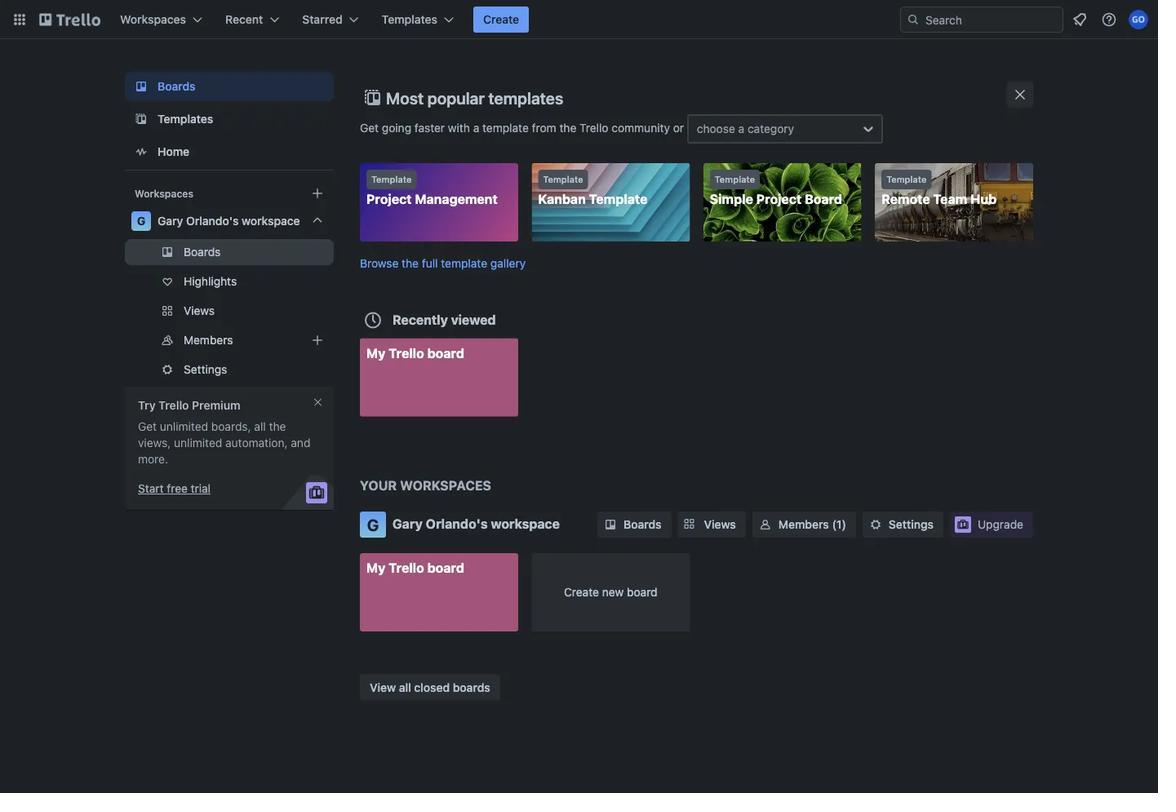 Task type: locate. For each thing, give the bounding box(es) containing it.
0 vertical spatial boards
[[158, 80, 196, 93]]

0 horizontal spatial sm image
[[603, 517, 619, 533]]

settings link down members link
[[125, 357, 334, 383]]

faster
[[415, 121, 445, 134]]

g down your
[[367, 515, 379, 534]]

0 horizontal spatial workspace
[[242, 214, 300, 228]]

0 vertical spatial the
[[560, 121, 577, 134]]

create new board
[[564, 586, 658, 599]]

0 horizontal spatial get
[[138, 420, 157, 434]]

hub
[[971, 191, 997, 207]]

0 vertical spatial gary orlando's workspace
[[158, 214, 300, 228]]

0 horizontal spatial gary orlando's workspace
[[158, 214, 300, 228]]

sm image left members (1)
[[758, 517, 774, 533]]

1 vertical spatial my trello board link
[[360, 554, 518, 632]]

try trello premium get unlimited boards, all the views, unlimited automation, and more.
[[138, 399, 311, 466]]

get
[[360, 121, 379, 134], [138, 420, 157, 434]]

3 sm image from the left
[[868, 517, 884, 533]]

1 vertical spatial g
[[367, 515, 379, 534]]

simple
[[710, 191, 753, 207]]

all
[[254, 420, 266, 434], [399, 681, 411, 694]]

browse the full template gallery link
[[360, 256, 526, 270]]

gary down "your workspaces"
[[393, 516, 423, 532]]

my trello board link
[[360, 338, 518, 417], [360, 554, 518, 632]]

create inside create button
[[483, 13, 519, 26]]

open information menu image
[[1101, 11, 1118, 28]]

template for kanban
[[543, 174, 584, 185]]

template
[[371, 174, 412, 185], [543, 174, 584, 185], [715, 174, 755, 185], [887, 174, 927, 185], [589, 191, 648, 207]]

team
[[934, 191, 968, 207]]

1 project from the left
[[367, 191, 412, 207]]

boards link for templates
[[125, 72, 334, 101]]

2 vertical spatial the
[[269, 420, 286, 434]]

1 horizontal spatial all
[[399, 681, 411, 694]]

1 vertical spatial settings link
[[863, 512, 944, 538]]

project left board
[[757, 191, 802, 207]]

0 notifications image
[[1070, 10, 1090, 29]]

members
[[184, 334, 233, 347], [779, 518, 829, 531]]

view all closed boards
[[370, 681, 490, 694]]

board image
[[131, 77, 151, 96]]

settings up premium at the bottom left of the page
[[184, 363, 227, 376]]

template up "simple" at the top of the page
[[715, 174, 755, 185]]

views,
[[138, 436, 171, 450]]

the inside the try trello premium get unlimited boards, all the views, unlimited automation, and more.
[[269, 420, 286, 434]]

settings
[[184, 363, 227, 376], [889, 518, 934, 531]]

orlando's down 'workspaces'
[[426, 516, 488, 532]]

project up the browse
[[367, 191, 412, 207]]

views for views link to the bottom
[[704, 518, 736, 531]]

0 horizontal spatial the
[[269, 420, 286, 434]]

0 vertical spatial my
[[367, 345, 386, 361]]

sm image right (1)
[[868, 517, 884, 533]]

g
[[137, 214, 146, 228], [367, 515, 379, 534]]

0 vertical spatial views link
[[125, 298, 334, 324]]

back to home image
[[39, 7, 100, 33]]

going
[[382, 121, 412, 134]]

boards,
[[211, 420, 251, 434]]

1 horizontal spatial the
[[402, 256, 419, 270]]

1 vertical spatial get
[[138, 420, 157, 434]]

1 horizontal spatial views
[[704, 518, 736, 531]]

templates up most
[[382, 13, 438, 26]]

browse the full template gallery
[[360, 256, 526, 270]]

my trello board
[[367, 345, 465, 361], [367, 560, 465, 576]]

boards link
[[125, 72, 334, 101], [125, 239, 334, 265], [598, 512, 672, 538]]

2 horizontal spatial the
[[560, 121, 577, 134]]

2 sm image from the left
[[758, 517, 774, 533]]

my for 2nd my trello board link
[[367, 560, 386, 576]]

1 horizontal spatial a
[[739, 122, 745, 136]]

2 horizontal spatial sm image
[[868, 517, 884, 533]]

1 horizontal spatial members
[[779, 518, 829, 531]]

1 horizontal spatial sm image
[[758, 517, 774, 533]]

0 horizontal spatial a
[[473, 121, 479, 134]]

0 vertical spatial boards link
[[125, 72, 334, 101]]

get up views,
[[138, 420, 157, 434]]

all right view at the left bottom
[[399, 681, 411, 694]]

1 vertical spatial my trello board
[[367, 560, 465, 576]]

settings link right (1)
[[863, 512, 944, 538]]

0 horizontal spatial project
[[367, 191, 412, 207]]

orlando's up the highlights
[[186, 214, 239, 228]]

remote
[[882, 191, 930, 207]]

0 horizontal spatial gary
[[158, 214, 183, 228]]

start free trial
[[138, 482, 211, 496]]

0 horizontal spatial views link
[[125, 298, 334, 324]]

1 sm image from the left
[[603, 517, 619, 533]]

0 horizontal spatial create
[[483, 13, 519, 26]]

0 vertical spatial my trello board
[[367, 345, 465, 361]]

sm image for boards
[[603, 517, 619, 533]]

highlights link
[[125, 269, 334, 295]]

2 my trello board link from the top
[[360, 554, 518, 632]]

0 horizontal spatial settings
[[184, 363, 227, 376]]

gary orlando's workspace
[[158, 214, 300, 228], [393, 516, 560, 532]]

start free trial button
[[138, 481, 211, 497]]

1 horizontal spatial project
[[757, 191, 802, 207]]

0 horizontal spatial members
[[184, 334, 233, 347]]

template project management
[[367, 174, 498, 207]]

workspaces up board icon
[[120, 13, 186, 26]]

template inside template project management
[[371, 174, 412, 185]]

0 vertical spatial my trello board link
[[360, 338, 518, 417]]

new
[[602, 586, 624, 599]]

settings link
[[125, 357, 334, 383], [863, 512, 944, 538]]

0 vertical spatial all
[[254, 420, 266, 434]]

2 my trello board from the top
[[367, 560, 465, 576]]

a right choose
[[739, 122, 745, 136]]

templates up 'home'
[[158, 112, 213, 126]]

0 vertical spatial workspaces
[[120, 13, 186, 26]]

my
[[367, 345, 386, 361], [367, 560, 386, 576]]

0 horizontal spatial views
[[184, 304, 215, 318]]

boards right board icon
[[158, 80, 196, 93]]

a right with
[[473, 121, 479, 134]]

recently viewed
[[393, 312, 496, 327]]

views for the topmost views link
[[184, 304, 215, 318]]

my trello board for first my trello board link
[[367, 345, 465, 361]]

1 vertical spatial settings
[[889, 518, 934, 531]]

my for first my trello board link
[[367, 345, 386, 361]]

full
[[422, 256, 438, 270]]

boards up new
[[624, 518, 662, 531]]

project inside template simple project board
[[757, 191, 802, 207]]

the left full
[[402, 256, 419, 270]]

1 vertical spatial all
[[399, 681, 411, 694]]

1 vertical spatial templates
[[158, 112, 213, 126]]

browse
[[360, 256, 399, 270]]

unlimited down boards,
[[174, 436, 222, 450]]

the for get going faster with a template from the trello community or
[[560, 121, 577, 134]]

template up kanban
[[543, 174, 584, 185]]

orlando's
[[186, 214, 239, 228], [426, 516, 488, 532]]

0 horizontal spatial settings link
[[125, 357, 334, 383]]

board
[[427, 345, 465, 361], [427, 560, 465, 576], [627, 586, 658, 599]]

1 vertical spatial workspace
[[491, 516, 560, 532]]

template simple project board
[[710, 174, 843, 207]]

members for members (1)
[[779, 518, 829, 531]]

workspaces
[[120, 13, 186, 26], [135, 188, 193, 199]]

gary orlando's workspace up highlights link
[[158, 214, 300, 228]]

workspace
[[242, 214, 300, 228], [491, 516, 560, 532]]

gary
[[158, 214, 183, 228], [393, 516, 423, 532]]

2 project from the left
[[757, 191, 802, 207]]

sm image inside boards 'link'
[[603, 517, 619, 533]]

0 vertical spatial settings
[[184, 363, 227, 376]]

templates link
[[125, 105, 334, 134]]

0 vertical spatial workspace
[[242, 214, 300, 228]]

0 horizontal spatial g
[[137, 214, 146, 228]]

views
[[184, 304, 215, 318], [704, 518, 736, 531]]

the right from
[[560, 121, 577, 134]]

the up automation,
[[269, 420, 286, 434]]

your
[[360, 478, 397, 494]]

1 horizontal spatial workspace
[[491, 516, 560, 532]]

boards
[[158, 80, 196, 93], [184, 245, 221, 259], [624, 518, 662, 531]]

try
[[138, 399, 156, 412]]

all up automation,
[[254, 420, 266, 434]]

1 vertical spatial boards
[[184, 245, 221, 259]]

0 vertical spatial views
[[184, 304, 215, 318]]

a
[[473, 121, 479, 134], [739, 122, 745, 136]]

template right full
[[441, 256, 487, 270]]

template up remote
[[887, 174, 927, 185]]

get left going
[[360, 121, 379, 134]]

template down going
[[371, 174, 412, 185]]

1 horizontal spatial templates
[[382, 13, 438, 26]]

1 horizontal spatial create
[[564, 586, 599, 599]]

2 vertical spatial boards link
[[598, 512, 672, 538]]

templates inside popup button
[[382, 13, 438, 26]]

template
[[483, 121, 529, 134], [441, 256, 487, 270]]

1 horizontal spatial settings
[[889, 518, 934, 531]]

1 my from the top
[[367, 345, 386, 361]]

template for project
[[371, 174, 412, 185]]

0 vertical spatial members
[[184, 334, 233, 347]]

unlimited up views,
[[160, 420, 208, 434]]

and
[[291, 436, 311, 450]]

boards up the highlights
[[184, 245, 221, 259]]

(1)
[[832, 518, 847, 531]]

2 vertical spatial boards
[[624, 518, 662, 531]]

0 vertical spatial create
[[483, 13, 519, 26]]

boards link up new
[[598, 512, 672, 538]]

1 vertical spatial the
[[402, 256, 419, 270]]

unlimited
[[160, 420, 208, 434], [174, 436, 222, 450]]

project
[[367, 191, 412, 207], [757, 191, 802, 207]]

template inside template simple project board
[[715, 174, 755, 185]]

members down the highlights
[[184, 334, 233, 347]]

template kanban template
[[538, 174, 648, 207]]

templates
[[382, 13, 438, 26], [158, 112, 213, 126]]

1 vertical spatial views
[[704, 518, 736, 531]]

1 vertical spatial gary orlando's workspace
[[393, 516, 560, 532]]

starred button
[[293, 7, 369, 33]]

1 vertical spatial orlando's
[[426, 516, 488, 532]]

members left (1)
[[779, 518, 829, 531]]

boards for highlights
[[184, 245, 221, 259]]

boards link up highlights link
[[125, 239, 334, 265]]

boards link up templates link
[[125, 72, 334, 101]]

gary orlando's workspace down 'workspaces'
[[393, 516, 560, 532]]

most
[[386, 88, 424, 107]]

0 horizontal spatial all
[[254, 420, 266, 434]]

1 vertical spatial create
[[564, 586, 599, 599]]

all inside view all closed boards button
[[399, 681, 411, 694]]

workspaces inside dropdown button
[[120, 13, 186, 26]]

1 vertical spatial boards link
[[125, 239, 334, 265]]

1 vertical spatial my
[[367, 560, 386, 576]]

1 horizontal spatial g
[[367, 515, 379, 534]]

template down templates
[[483, 121, 529, 134]]

members link
[[125, 327, 334, 354]]

settings right (1)
[[889, 518, 934, 531]]

1 horizontal spatial orlando's
[[426, 516, 488, 532]]

the
[[560, 121, 577, 134], [402, 256, 419, 270], [269, 420, 286, 434]]

upgrade button
[[950, 512, 1034, 538]]

members (1)
[[779, 518, 847, 531]]

1 my trello board from the top
[[367, 345, 465, 361]]

get inside the try trello premium get unlimited boards, all the views, unlimited automation, and more.
[[138, 420, 157, 434]]

2 my from the top
[[367, 560, 386, 576]]

choose
[[697, 122, 735, 136]]

0 vertical spatial unlimited
[[160, 420, 208, 434]]

g down home image
[[137, 214, 146, 228]]

boards link for highlights
[[125, 239, 334, 265]]

create
[[483, 13, 519, 26], [564, 586, 599, 599]]

gary down 'home'
[[158, 214, 183, 228]]

0 vertical spatial gary
[[158, 214, 183, 228]]

0 vertical spatial get
[[360, 121, 379, 134]]

1 vertical spatial gary
[[393, 516, 423, 532]]

sm image
[[603, 517, 619, 533], [758, 517, 774, 533], [868, 517, 884, 533]]

views link
[[125, 298, 334, 324], [678, 512, 746, 538]]

sm image up create new board
[[603, 517, 619, 533]]

1 horizontal spatial views link
[[678, 512, 746, 538]]

trello
[[580, 121, 609, 134], [389, 345, 424, 361], [159, 399, 189, 412], [389, 560, 424, 576]]

automation,
[[225, 436, 288, 450]]

workspaces down 'home'
[[135, 188, 193, 199]]

recent
[[225, 13, 263, 26]]

1 vertical spatial members
[[779, 518, 829, 531]]

0 horizontal spatial orlando's
[[186, 214, 239, 228]]

template inside template remote team hub
[[887, 174, 927, 185]]

0 vertical spatial templates
[[382, 13, 438, 26]]

home
[[158, 145, 189, 158]]



Task type: describe. For each thing, give the bounding box(es) containing it.
1 horizontal spatial settings link
[[863, 512, 944, 538]]

choose a category
[[697, 122, 794, 136]]

my trello board for 2nd my trello board link
[[367, 560, 465, 576]]

1 horizontal spatial get
[[360, 121, 379, 134]]

trial
[[191, 482, 211, 496]]

2 vertical spatial board
[[627, 586, 658, 599]]

your workspaces
[[360, 478, 491, 494]]

template board image
[[131, 109, 151, 129]]

trello inside the try trello premium get unlimited boards, all the views, unlimited automation, and more.
[[159, 399, 189, 412]]

1 vertical spatial unlimited
[[174, 436, 222, 450]]

create for create new board
[[564, 586, 599, 599]]

0 vertical spatial orlando's
[[186, 214, 239, 228]]

members for members
[[184, 334, 233, 347]]

kanban
[[538, 191, 586, 207]]

template remote team hub
[[882, 174, 997, 207]]

0 vertical spatial template
[[483, 121, 529, 134]]

create button
[[474, 7, 529, 33]]

project inside template project management
[[367, 191, 412, 207]]

1 vertical spatial views link
[[678, 512, 746, 538]]

from
[[532, 121, 557, 134]]

closed
[[414, 681, 450, 694]]

community
[[612, 121, 670, 134]]

0 vertical spatial g
[[137, 214, 146, 228]]

1 horizontal spatial gary
[[393, 516, 423, 532]]

primary element
[[0, 0, 1158, 39]]

1 vertical spatial workspaces
[[135, 188, 193, 199]]

management
[[415, 191, 498, 207]]

free
[[167, 482, 188, 496]]

boards
[[453, 681, 490, 694]]

viewed
[[451, 312, 496, 327]]

all inside the try trello premium get unlimited boards, all the views, unlimited automation, and more.
[[254, 420, 266, 434]]

1 vertical spatial template
[[441, 256, 487, 270]]

0 horizontal spatial templates
[[158, 112, 213, 126]]

template right kanban
[[589, 191, 648, 207]]

view
[[370, 681, 396, 694]]

workspaces button
[[110, 7, 212, 33]]

create for create
[[483, 13, 519, 26]]

sm image for settings
[[868, 517, 884, 533]]

view all closed boards button
[[360, 675, 500, 701]]

gary orlando (garyorlando) image
[[1129, 10, 1149, 29]]

template for remote
[[887, 174, 927, 185]]

add image
[[308, 331, 327, 350]]

search image
[[907, 13, 920, 26]]

recent button
[[216, 7, 289, 33]]

template for simple
[[715, 174, 755, 185]]

home link
[[125, 137, 334, 167]]

board
[[805, 191, 843, 207]]

1 my trello board link from the top
[[360, 338, 518, 417]]

with
[[448, 121, 470, 134]]

category
[[748, 122, 794, 136]]

Search field
[[920, 7, 1063, 32]]

0 vertical spatial settings link
[[125, 357, 334, 383]]

upgrade
[[978, 518, 1024, 531]]

recently
[[393, 312, 448, 327]]

home image
[[131, 142, 151, 162]]

or
[[673, 121, 684, 134]]

templates
[[489, 88, 563, 107]]

gallery
[[491, 256, 526, 270]]

premium
[[192, 399, 241, 412]]

boards for templates
[[158, 80, 196, 93]]

workspaces
[[400, 478, 491, 494]]

more.
[[138, 453, 168, 466]]

1 vertical spatial board
[[427, 560, 465, 576]]

create a workspace image
[[308, 184, 327, 203]]

starred
[[302, 13, 343, 26]]

1 horizontal spatial gary orlando's workspace
[[393, 516, 560, 532]]

the for try trello premium get unlimited boards, all the views, unlimited automation, and more.
[[269, 420, 286, 434]]

templates button
[[372, 7, 464, 33]]

start
[[138, 482, 164, 496]]

popular
[[428, 88, 485, 107]]

get going faster with a template from the trello community or
[[360, 121, 687, 134]]

most popular templates
[[386, 88, 563, 107]]

highlights
[[184, 275, 237, 288]]

0 vertical spatial board
[[427, 345, 465, 361]]



Task type: vqa. For each thing, say whether or not it's contained in the screenshot.
the bottom on-
no



